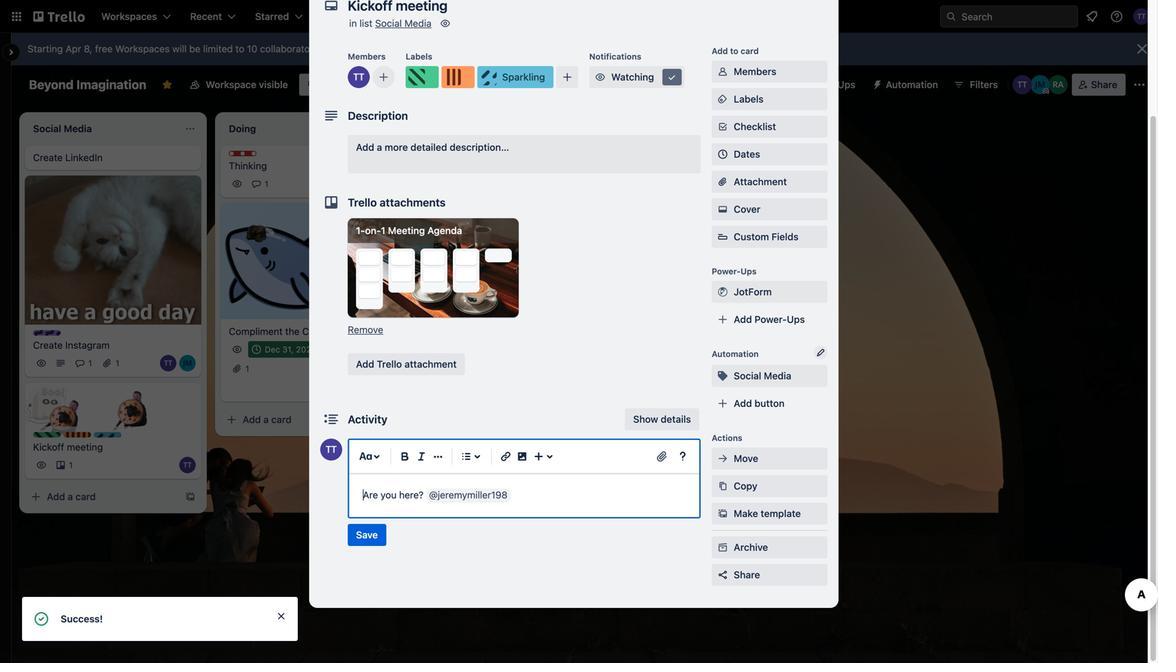 Task type: describe. For each thing, give the bounding box(es) containing it.
color: bold red, title: "thoughts" element
[[229, 151, 281, 161]]

add a card for the topmost create from template… image add a card button
[[243, 414, 292, 426]]

instagram
[[65, 340, 110, 351]]

open information menu image
[[1110, 10, 1124, 23]]

add a card for create from template… image to the left's add a card button
[[47, 492, 96, 503]]

workspaces
[[115, 43, 170, 54]]

1 horizontal spatial to
[[730, 46, 739, 56]]

visible
[[259, 79, 288, 90]]

power-ups button
[[778, 74, 864, 96]]

terry turtle (terryturtle) image for the bottom jeremy miller (jeremymiller198) icon
[[160, 356, 176, 372]]

sm image for automation
[[867, 74, 886, 93]]

/
[[446, 293, 449, 302]]

are you here? @jeremymiller198
[[363, 490, 507, 501]]

text styles image
[[357, 449, 374, 465]]

Search field
[[957, 6, 1078, 27]]

0 horizontal spatial color: orange, title: none image
[[63, 433, 91, 438]]

automation button
[[867, 74, 947, 96]]

pie
[[464, 274, 478, 285]]

color: purple, title: none image
[[33, 331, 61, 336]]

board link
[[299, 74, 358, 96]]

create for create
[[408, 11, 438, 22]]

0 horizontal spatial ups
[[741, 267, 757, 276]]

apr
[[66, 43, 81, 54]]

power-ups inside button
[[805, 79, 856, 90]]

imagination
[[76, 77, 146, 92]]

ups inside button
[[837, 79, 856, 90]]

attachment
[[734, 176, 787, 188]]

chef
[[302, 326, 323, 337]]

0 vertical spatial add a card button
[[416, 368, 568, 390]]

learn more about collaborator limits link
[[324, 43, 484, 54]]

1 horizontal spatial color: sky, title: "sparkling" element
[[477, 66, 553, 88]]

add power-ups link
[[712, 309, 828, 331]]

0 vertical spatial create from template… image
[[381, 415, 392, 426]]

@jeremymiller198
[[429, 490, 507, 501]]

media inside button
[[764, 371, 792, 382]]

1-on-1 meeting agenda
[[356, 225, 462, 236]]

watching
[[611, 71, 654, 83]]

1 down instagram
[[88, 359, 92, 369]]

the
[[285, 326, 300, 337]]

social media button
[[712, 365, 828, 387]]

create instagram
[[33, 340, 110, 351]]

details
[[661, 414, 691, 425]]

0 vertical spatial jeremy miller (jeremymiller198) image
[[1031, 75, 1050, 94]]

attachment
[[405, 359, 457, 370]]

attachment button
[[712, 171, 828, 193]]

1-
[[356, 225, 365, 236]]

1-on-1 meeting agenda link
[[348, 219, 519, 318]]

compliment the chef
[[229, 326, 323, 337]]

sm image for move
[[716, 452, 730, 466]]

watching button
[[589, 66, 684, 88]]

actions
[[712, 434, 743, 443]]

trello inside the add trello attachment button
[[377, 359, 402, 370]]

0 horizontal spatial color: sky, title: "sparkling" element
[[94, 433, 145, 443]]

image image
[[514, 449, 531, 465]]

board
[[322, 79, 349, 90]]

collaborator
[[405, 43, 458, 54]]

create linkedin
[[33, 152, 103, 163]]

sm image for make template
[[716, 507, 730, 521]]

filters button
[[949, 74, 1002, 96]]

0 vertical spatial labels
[[406, 52, 432, 61]]

1 vertical spatial share button
[[712, 565, 828, 587]]

0 vertical spatial ruby anderson (rubyanderson7) image
[[1048, 75, 1068, 94]]

free
[[95, 43, 113, 54]]

move
[[734, 453, 758, 465]]

archive link
[[712, 537, 828, 559]]

will
[[172, 43, 187, 54]]

kickoff meeting link
[[33, 441, 193, 455]]

add a more detailed description… link
[[348, 135, 701, 174]]

sm image inside social media button
[[716, 370, 730, 383]]

lists image
[[458, 449, 475, 465]]

link image
[[497, 449, 514, 465]]

kickoff
[[33, 442, 64, 453]]

cover link
[[712, 199, 828, 221]]

1 horizontal spatial color: orange, title: none image
[[442, 66, 475, 88]]

card for the topmost create from template… image add a card button
[[271, 414, 292, 426]]

social media
[[734, 371, 792, 382]]

1 down kickoff meeting
[[69, 461, 73, 471]]

sm image for watching
[[593, 70, 607, 84]]

add a card button for the topmost create from template… image
[[221, 409, 372, 431]]

dec
[[265, 345, 280, 355]]

linkedin
[[65, 152, 103, 163]]

meeting
[[67, 442, 103, 453]]

create linkedin link
[[33, 151, 193, 165]]

workspace visible button
[[181, 74, 296, 96]]

0 vertical spatial share button
[[1072, 74, 1126, 96]]

3
[[449, 293, 454, 302]]

make
[[734, 508, 758, 520]]

0 vertical spatial members
[[348, 52, 386, 61]]

1 horizontal spatial terry turtle (terryturtle) image
[[348, 66, 370, 88]]

make template link
[[712, 503, 828, 525]]

starting apr 8, free workspaces will be limited to 10 collaborators. learn more about collaborator limits
[[28, 43, 484, 54]]

1 vertical spatial power-
[[712, 267, 741, 276]]

attach and insert link image
[[655, 450, 669, 464]]

labels link
[[712, 88, 828, 110]]

attachments
[[380, 196, 446, 209]]

share for bottom share button
[[734, 570, 760, 581]]

more formatting image
[[430, 449, 446, 465]]

custom fields
[[734, 231, 799, 243]]

star or unstar board image
[[162, 79, 173, 90]]

thoughts thinking
[[229, 152, 281, 172]]

dec 31, 2023
[[265, 345, 316, 355]]

0 / 3
[[441, 293, 454, 302]]

thoughts
[[243, 152, 281, 161]]

show details link
[[625, 409, 699, 431]]

1 inside "link"
[[381, 225, 385, 236]]

1 down "create instagram" link
[[116, 359, 119, 369]]

save
[[356, 530, 378, 541]]

Board name text field
[[22, 74, 153, 96]]

sm image for members
[[716, 65, 730, 79]]

sm image for jotform
[[716, 285, 730, 299]]

meeting
[[388, 225, 425, 236]]

0 vertical spatial media
[[405, 18, 432, 29]]

template
[[761, 508, 801, 520]]

remove
[[348, 324, 383, 336]]

8,
[[84, 43, 92, 54]]



Task type: locate. For each thing, give the bounding box(es) containing it.
show
[[633, 414, 658, 425]]

more left the detailed
[[385, 142, 408, 153]]

1 horizontal spatial social
[[734, 371, 761, 382]]

1 vertical spatial jeremy miller (jeremymiller198) image
[[179, 356, 196, 372]]

sm image inside archive link
[[716, 541, 730, 555]]

terry turtle (terryturtle) image
[[1133, 8, 1150, 25], [336, 380, 353, 397], [320, 439, 342, 461], [179, 458, 196, 474]]

1 horizontal spatial members
[[734, 66, 776, 77]]

back to home image
[[33, 6, 85, 28]]

0
[[441, 293, 446, 302]]

sparkling
[[502, 71, 545, 83], [108, 433, 145, 443]]

share down archive
[[734, 570, 760, 581]]

0 horizontal spatial share button
[[712, 565, 828, 587]]

a for create from template… image to the left's add a card button
[[68, 492, 73, 503]]

move link
[[712, 448, 828, 470]]

2 horizontal spatial terry turtle (terryturtle) image
[[1013, 75, 1032, 94]]

custom fields button
[[712, 230, 828, 244]]

None text field
[[341, 0, 796, 18]]

1 vertical spatial members
[[734, 66, 776, 77]]

card
[[741, 46, 759, 56], [467, 373, 487, 384], [271, 414, 292, 426], [75, 492, 96, 503]]

members up add members to card icon
[[348, 52, 386, 61]]

archive
[[734, 542, 768, 554]]

2 horizontal spatial add a card
[[438, 373, 487, 384]]

sm image inside copy link
[[716, 480, 730, 494]]

copy link
[[712, 476, 828, 498]]

31,
[[282, 345, 294, 355]]

in
[[349, 18, 357, 29]]

show menu image
[[1133, 78, 1146, 92]]

dates
[[734, 149, 760, 160]]

0 horizontal spatial to
[[236, 43, 244, 54]]

add button
[[734, 398, 785, 410]]

labels up color: green, title: none image
[[406, 52, 432, 61]]

sm image inside members "link"
[[716, 65, 730, 79]]

ups up social media button
[[787, 314, 805, 325]]

jeremy miller (jeremymiller198) image
[[356, 380, 372, 397]]

power- inside button
[[805, 79, 837, 90]]

automation left "filters" button
[[886, 79, 938, 90]]

1 horizontal spatial labels
[[734, 93, 764, 105]]

members inside "link"
[[734, 66, 776, 77]]

detailed
[[411, 142, 447, 153]]

sm image for cover
[[716, 203, 730, 216]]

color: green, title: none image
[[406, 66, 439, 88]]

create for create linkedin
[[33, 152, 63, 163]]

0 vertical spatial add a card
[[438, 373, 487, 384]]

1 horizontal spatial power-
[[755, 314, 787, 325]]

0 vertical spatial power-
[[805, 79, 837, 90]]

terry turtle (terryturtle) image for topmost jeremy miller (jeremymiller198) icon
[[1013, 75, 1032, 94]]

sm image down actions
[[716, 452, 730, 466]]

0 vertical spatial color: sky, title: "sparkling" element
[[477, 66, 553, 88]]

2 horizontal spatial power-
[[805, 79, 837, 90]]

in list social media
[[349, 18, 432, 29]]

1 horizontal spatial create from template… image
[[381, 415, 392, 426]]

list
[[360, 18, 373, 29]]

1 vertical spatial trello
[[377, 359, 402, 370]]

more down list
[[351, 43, 374, 54]]

2 horizontal spatial ups
[[837, 79, 856, 90]]

fields
[[772, 231, 799, 243]]

2 vertical spatial add a card
[[47, 492, 96, 503]]

1 down thoughts thinking
[[265, 179, 269, 189]]

add button button
[[712, 393, 828, 415]]

terry turtle (terryturtle) image left add members to card icon
[[348, 66, 370, 88]]

ups up "jotform"
[[741, 267, 757, 276]]

be
[[189, 43, 201, 54]]

0 horizontal spatial add a card button
[[25, 487, 176, 509]]

create inside button
[[408, 11, 438, 22]]

share
[[1091, 79, 1118, 90], [734, 570, 760, 581]]

ruby anderson (rubyanderson7) image
[[1048, 75, 1068, 94], [375, 380, 392, 397]]

1 vertical spatial media
[[764, 371, 792, 382]]

social right list
[[375, 18, 402, 29]]

power-
[[805, 79, 837, 90], [712, 267, 741, 276], [755, 314, 787, 325]]

share button
[[1072, 74, 1126, 96], [712, 565, 828, 587]]

0 horizontal spatial terry turtle (terryturtle) image
[[160, 356, 176, 372]]

collaborators.
[[260, 43, 321, 54]]

jeremy miller (jeremymiller198) image
[[1031, 75, 1050, 94], [179, 356, 196, 372]]

you
[[381, 490, 397, 501]]

trello up 1-
[[348, 196, 377, 209]]

1 vertical spatial sparkling
[[108, 433, 145, 443]]

checklist button
[[712, 116, 828, 138]]

0 horizontal spatial power-ups
[[712, 267, 757, 276]]

custom
[[734, 231, 769, 243]]

0 vertical spatial ups
[[837, 79, 856, 90]]

1 horizontal spatial more
[[385, 142, 408, 153]]

1 vertical spatial labels
[[734, 93, 764, 105]]

1 horizontal spatial power-ups
[[805, 79, 856, 90]]

1 vertical spatial share
[[734, 570, 760, 581]]

ups
[[837, 79, 856, 90], [741, 267, 757, 276], [787, 314, 805, 325]]

1 horizontal spatial automation
[[886, 79, 938, 90]]

create for create instagram
[[33, 340, 63, 351]]

1 horizontal spatial sparkling
[[502, 71, 545, 83]]

dismiss flag image
[[276, 612, 287, 623]]

starting
[[28, 43, 63, 54]]

share button left show menu icon
[[1072, 74, 1126, 96]]

0 vertical spatial create
[[408, 11, 438, 22]]

1 vertical spatial ups
[[741, 267, 757, 276]]

sm image left the copy
[[716, 480, 730, 494]]

add power-ups
[[734, 314, 805, 325]]

power- up checklist button on the right top of page
[[805, 79, 837, 90]]

activity
[[348, 413, 388, 426]]

kickoff meeting
[[33, 442, 103, 453]]

0 horizontal spatial media
[[405, 18, 432, 29]]

notifications
[[589, 52, 641, 61]]

add inside "button"
[[734, 398, 752, 410]]

sm image inside move link
[[716, 452, 730, 466]]

1 vertical spatial add a card button
[[221, 409, 372, 431]]

color: orange, title: none image up meeting
[[63, 433, 91, 438]]

create down color: purple, title: none icon
[[33, 340, 63, 351]]

leftover pie
[[425, 274, 478, 285]]

1 horizontal spatial ruby anderson (rubyanderson7) image
[[1048, 75, 1068, 94]]

a for the topmost create from template… image add a card button
[[263, 414, 269, 426]]

2 vertical spatial power-
[[755, 314, 787, 325]]

agenda
[[428, 225, 462, 236]]

automation inside automation button
[[886, 79, 938, 90]]

10
[[247, 43, 257, 54]]

0 horizontal spatial more
[[351, 43, 374, 54]]

cover
[[734, 204, 761, 215]]

card for create from template… image to the left's add a card button
[[75, 492, 96, 503]]

terry turtle (terryturtle) image
[[348, 66, 370, 88], [1013, 75, 1032, 94], [160, 356, 176, 372]]

success!
[[61, 614, 103, 625]]

social media link
[[375, 18, 432, 29]]

terry turtle (terryturtle) image right filters
[[1013, 75, 1032, 94]]

0 horizontal spatial sparkling
[[108, 433, 145, 443]]

0 vertical spatial more
[[351, 43, 374, 54]]

2 vertical spatial add a card button
[[25, 487, 176, 509]]

sm image up collaborator
[[439, 17, 452, 30]]

social up add button
[[734, 371, 761, 382]]

1 vertical spatial add a card
[[243, 414, 292, 426]]

about
[[377, 43, 402, 54]]

0 vertical spatial share
[[1091, 79, 1118, 90]]

create left the linkedin
[[33, 152, 63, 163]]

a
[[377, 142, 382, 153], [459, 373, 465, 384], [263, 414, 269, 426], [68, 492, 73, 503]]

to left 10
[[236, 43, 244, 54]]

members link
[[712, 61, 828, 83]]

jotform
[[734, 286, 772, 298]]

share for share button to the top
[[1091, 79, 1118, 90]]

limited
[[203, 43, 233, 54]]

0 horizontal spatial automation
[[712, 350, 759, 359]]

0 vertical spatial automation
[[886, 79, 938, 90]]

description
[[348, 109, 408, 122]]

sm image for archive
[[716, 541, 730, 555]]

power- up "jotform"
[[712, 267, 741, 276]]

sm image inside 'make template' link
[[716, 507, 730, 521]]

customize views image
[[365, 78, 378, 92]]

workspace visible
[[206, 79, 288, 90]]

create instagram link
[[33, 339, 193, 353]]

sm image inside cover link
[[716, 203, 730, 216]]

1 down compliment
[[245, 364, 249, 374]]

italic ⌘i image
[[413, 449, 430, 465]]

color: green, title: none image
[[33, 433, 61, 438]]

checklist
[[734, 121, 776, 132]]

1 vertical spatial create
[[33, 152, 63, 163]]

more
[[351, 43, 374, 54], [385, 142, 408, 153]]

Dec 31, 2023 checkbox
[[248, 342, 321, 358]]

sm image for copy
[[716, 480, 730, 494]]

1 horizontal spatial ups
[[787, 314, 805, 325]]

sm image for labels
[[716, 92, 730, 106]]

open help dialog image
[[675, 449, 691, 465]]

compliment
[[229, 326, 283, 337]]

remove link
[[348, 324, 383, 336]]

sm image left cover
[[716, 203, 730, 216]]

a for the top add a card button
[[459, 373, 465, 384]]

add a card button for create from template… image to the left
[[25, 487, 176, 509]]

beyond
[[29, 77, 74, 92]]

1 right 1-
[[381, 225, 385, 236]]

terry turtle (terryturtle) image down "create instagram" link
[[160, 356, 176, 372]]

trello attachments
[[348, 196, 446, 209]]

button
[[755, 398, 785, 410]]

share left show menu icon
[[1091, 79, 1118, 90]]

0 horizontal spatial share
[[734, 570, 760, 581]]

limits
[[461, 43, 484, 54]]

0 vertical spatial color: orange, title: none image
[[442, 66, 475, 88]]

0 horizontal spatial ruby anderson (rubyanderson7) image
[[375, 380, 392, 397]]

trello
[[348, 196, 377, 209], [377, 359, 402, 370]]

1 vertical spatial more
[[385, 142, 408, 153]]

editor toolbar toolbar
[[355, 446, 694, 468]]

0 vertical spatial sparkling
[[502, 71, 545, 83]]

0 horizontal spatial add a card
[[47, 492, 96, 503]]

2 vertical spatial create
[[33, 340, 63, 351]]

learn
[[324, 43, 349, 54]]

color: sky, title: "sparkling" element
[[477, 66, 553, 88], [94, 433, 145, 443]]

sm image
[[716, 65, 730, 79], [593, 70, 607, 84], [665, 70, 679, 84], [867, 74, 886, 93], [716, 92, 730, 106], [716, 285, 730, 299], [716, 370, 730, 383], [716, 541, 730, 555]]

create up collaborator
[[408, 11, 438, 22]]

0 horizontal spatial power-
[[712, 267, 741, 276]]

0 vertical spatial power-ups
[[805, 79, 856, 90]]

1 vertical spatial ruby anderson (rubyanderson7) image
[[375, 380, 392, 397]]

create from template… image
[[381, 415, 392, 426], [185, 492, 196, 503]]

dates button
[[712, 143, 828, 165]]

sm image inside automation button
[[867, 74, 886, 93]]

are
[[363, 490, 378, 501]]

1 vertical spatial power-ups
[[712, 267, 757, 276]]

0 horizontal spatial jeremy miller (jeremymiller198) image
[[179, 356, 196, 372]]

save button
[[348, 525, 386, 547]]

1 vertical spatial color: sky, title: "sparkling" element
[[94, 433, 145, 443]]

automation up social media
[[712, 350, 759, 359]]

color: orange, title: none image down limits
[[442, 66, 475, 88]]

copy
[[734, 481, 757, 492]]

2023
[[296, 345, 316, 355]]

sm image inside the labels link
[[716, 92, 730, 106]]

bold ⌘b image
[[397, 449, 413, 465]]

0 vertical spatial social
[[375, 18, 402, 29]]

0 horizontal spatial create from template… image
[[185, 492, 196, 503]]

trello left attachment
[[377, 359, 402, 370]]

add a card for the top add a card button
[[438, 373, 487, 384]]

share button down archive link
[[712, 565, 828, 587]]

social
[[375, 18, 402, 29], [734, 371, 761, 382]]

1 vertical spatial color: orange, title: none image
[[63, 433, 91, 438]]

1 horizontal spatial add a card
[[243, 414, 292, 426]]

to
[[236, 43, 244, 54], [730, 46, 739, 56]]

social inside button
[[734, 371, 761, 382]]

members down add to card on the right top of the page
[[734, 66, 776, 77]]

card for the top add a card button
[[467, 373, 487, 384]]

media up "button"
[[764, 371, 792, 382]]

sm image
[[439, 17, 452, 30], [716, 203, 730, 216], [716, 452, 730, 466], [716, 480, 730, 494], [716, 507, 730, 521]]

Main content area, start typing to enter text. text field
[[363, 487, 686, 504]]

color: orange, title: none image
[[442, 66, 475, 88], [63, 433, 91, 438]]

1 vertical spatial automation
[[712, 350, 759, 359]]

here?
[[399, 490, 424, 501]]

media up collaborator
[[405, 18, 432, 29]]

search image
[[946, 11, 957, 22]]

members
[[348, 52, 386, 61], [734, 66, 776, 77]]

ups left automation button
[[837, 79, 856, 90]]

1 horizontal spatial share button
[[1072, 74, 1126, 96]]

power- down "jotform"
[[755, 314, 787, 325]]

show details
[[633, 414, 691, 425]]

add to card
[[712, 46, 759, 56]]

1 vertical spatial create from template… image
[[185, 492, 196, 503]]

0 horizontal spatial members
[[348, 52, 386, 61]]

sm image left make
[[716, 507, 730, 521]]

add a card button
[[416, 368, 568, 390], [221, 409, 372, 431], [25, 487, 176, 509]]

labels up checklist
[[734, 93, 764, 105]]

thinking link
[[229, 159, 389, 173]]

1 horizontal spatial jeremy miller (jeremymiller198) image
[[1031, 75, 1050, 94]]

on-
[[365, 225, 381, 236]]

0 horizontal spatial social
[[375, 18, 402, 29]]

primary element
[[0, 0, 1158, 33]]

description…
[[450, 142, 509, 153]]

1 horizontal spatial share
[[1091, 79, 1118, 90]]

0 vertical spatial trello
[[348, 196, 377, 209]]

0 horizontal spatial labels
[[406, 52, 432, 61]]

1 vertical spatial social
[[734, 371, 761, 382]]

to up members "link"
[[730, 46, 739, 56]]

leftover
[[425, 274, 461, 285]]

1 horizontal spatial add a card button
[[221, 409, 372, 431]]

2 horizontal spatial add a card button
[[416, 368, 568, 390]]

2 vertical spatial ups
[[787, 314, 805, 325]]

add members to card image
[[378, 70, 389, 84]]

0 notifications image
[[1084, 8, 1100, 25]]

1 horizontal spatial media
[[764, 371, 792, 382]]



Task type: vqa. For each thing, say whether or not it's contained in the screenshot.
the right this
no



